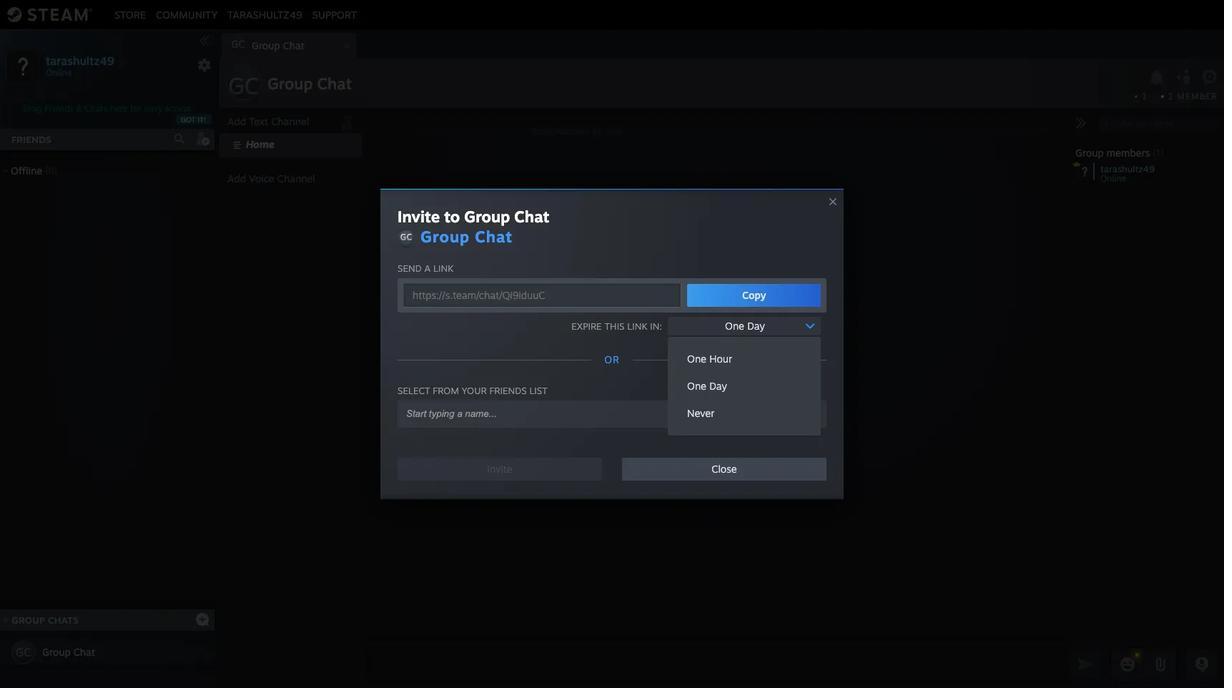 Task type: locate. For each thing, give the bounding box(es) containing it.
1 vertical spatial tarashultz49
[[46, 53, 114, 68]]

channel for add voice channel
[[277, 172, 316, 185]]

chats right "&"
[[85, 103, 107, 114]]

0 horizontal spatial day
[[710, 380, 727, 392]]

group members
[[1076, 147, 1151, 159]]

from
[[433, 385, 459, 396]]

1 for 1
[[1143, 91, 1148, 102]]

0 vertical spatial channel
[[271, 115, 309, 127]]

invite
[[398, 207, 440, 226]]

add a friend image
[[195, 131, 210, 147]]

1 vertical spatial link
[[628, 320, 648, 332]]

tarashultz49 up gc group chat
[[228, 8, 302, 20]]

collapse member list image
[[1076, 117, 1087, 129]]

friends
[[45, 103, 74, 114], [11, 134, 51, 145], [490, 385, 527, 396]]

17,
[[593, 126, 603, 135]]

easy
[[144, 103, 162, 114]]

gc
[[231, 38, 245, 50], [228, 72, 260, 100], [400, 232, 412, 243], [16, 645, 31, 660]]

gc group chat
[[231, 38, 305, 52]]

voice
[[249, 172, 275, 185]]

0 vertical spatial link
[[434, 263, 454, 274]]

submit image
[[1077, 655, 1096, 674]]

0 vertical spatial friends
[[45, 103, 74, 114]]

friends down drag
[[11, 134, 51, 145]]

2 add from the top
[[227, 172, 246, 185]]

channel right voice
[[277, 172, 316, 185]]

add text channel
[[227, 115, 309, 127]]

drag
[[23, 103, 42, 114]]

0 vertical spatial chats
[[85, 103, 107, 114]]

1 horizontal spatial 1
[[1169, 91, 1174, 102]]

0 horizontal spatial tarashultz49
[[46, 53, 114, 68]]

manage friends list settings image
[[197, 58, 212, 72]]

day down 'copy' button
[[748, 320, 765, 332]]

0 horizontal spatial link
[[434, 263, 454, 274]]

gc down tarashultz49 link
[[231, 38, 245, 50]]

group chat up unpin channel list icon
[[268, 74, 352, 93]]

day down hour
[[710, 380, 727, 392]]

offline
[[11, 165, 42, 177]]

close this tab image
[[340, 41, 354, 50]]

link left in:
[[628, 320, 648, 332]]

here
[[110, 103, 128, 114]]

one up hour
[[725, 320, 745, 332]]

add
[[227, 115, 246, 127], [227, 172, 246, 185]]

your
[[462, 385, 487, 396]]

group inside gc group chat
[[252, 39, 280, 52]]

gc up text
[[228, 72, 260, 100]]

link for this
[[628, 320, 648, 332]]

0 horizontal spatial 1
[[1143, 91, 1148, 102]]

chats
[[85, 103, 107, 114], [48, 615, 79, 626]]

0 vertical spatial one day
[[725, 320, 765, 332]]

0 horizontal spatial group chat
[[42, 646, 95, 658]]

1 add from the top
[[227, 115, 246, 127]]

1 horizontal spatial day
[[748, 320, 765, 332]]

manage group chat settings image
[[1203, 69, 1221, 88]]

channel right text
[[271, 115, 309, 127]]

1 for 1 member
[[1169, 91, 1174, 102]]

one day down one hour
[[687, 380, 727, 392]]

None text field
[[403, 283, 682, 308], [366, 647, 1067, 682], [403, 283, 682, 308], [366, 647, 1067, 682]]

tarashultz49 down members
[[1101, 163, 1155, 175]]

2023
[[605, 126, 623, 135]]

link for a
[[434, 263, 454, 274]]

group chat down group chats
[[42, 646, 95, 658]]

friends left "&"
[[45, 103, 74, 114]]

select from your friends list
[[398, 385, 548, 396]]

0 vertical spatial tarashultz49
[[228, 8, 302, 20]]

link right a
[[434, 263, 454, 274]]

friends left list
[[490, 385, 527, 396]]

tarashultz49 link
[[223, 8, 307, 20]]

or
[[605, 353, 620, 366]]

members
[[1107, 147, 1151, 159]]

1 horizontal spatial link
[[628, 320, 648, 332]]

2 1 from the left
[[1169, 91, 1174, 102]]

1 1 from the left
[[1143, 91, 1148, 102]]

community link
[[151, 8, 223, 20]]

send
[[398, 263, 422, 274]]

1 vertical spatial channel
[[277, 172, 316, 185]]

add left voice
[[227, 172, 246, 185]]

group
[[252, 39, 280, 52], [268, 74, 313, 93], [1076, 147, 1104, 159], [464, 207, 510, 226], [421, 227, 470, 246], [12, 615, 45, 626], [42, 646, 71, 658]]

text
[[249, 115, 268, 127]]

1 left "member"
[[1169, 91, 1174, 102]]

add for add voice channel
[[227, 172, 246, 185]]

one up never
[[687, 380, 707, 392]]

1 vertical spatial chats
[[48, 615, 79, 626]]

0 vertical spatial group chat
[[268, 74, 352, 93]]

one left hour
[[687, 353, 707, 365]]

1
[[1143, 91, 1148, 102], [1169, 91, 1174, 102]]

add left text
[[227, 115, 246, 127]]

group chats
[[12, 615, 79, 626]]

group chat down "invite to group chat"
[[421, 227, 513, 246]]

channel for add text channel
[[271, 115, 309, 127]]

1 vertical spatial day
[[710, 380, 727, 392]]

1 vertical spatial group chat
[[421, 227, 513, 246]]

1 vertical spatial one day
[[687, 380, 727, 392]]

support
[[313, 8, 357, 20]]

group chat
[[268, 74, 352, 93], [421, 227, 513, 246], [42, 646, 95, 658]]

friday, november 17, 2023
[[532, 126, 623, 135]]

day
[[748, 320, 765, 332], [710, 380, 727, 392]]

chat
[[283, 39, 305, 52], [317, 74, 352, 93], [515, 207, 550, 226], [475, 227, 513, 246], [73, 646, 95, 658]]

Start typing a name... text field
[[405, 408, 808, 420]]

0 vertical spatial add
[[227, 115, 246, 127]]

chats right collapse chats list icon on the bottom of page
[[48, 615, 79, 626]]

one
[[725, 320, 745, 332], [687, 353, 707, 365], [687, 380, 707, 392]]

tarashultz49
[[228, 8, 302, 20], [46, 53, 114, 68], [1101, 163, 1155, 175]]

never
[[687, 407, 715, 419]]

1 up filter by name text box
[[1143, 91, 1148, 102]]

2 horizontal spatial tarashultz49
[[1101, 163, 1155, 175]]

one day down 'copy' button
[[725, 320, 765, 332]]

tarashultz49 up "&"
[[46, 53, 114, 68]]

invite a friend to this group chat image
[[1175, 68, 1194, 86]]

in:
[[650, 320, 662, 332]]

one day
[[725, 320, 765, 332], [687, 380, 727, 392]]

support link
[[307, 8, 362, 20]]

link
[[434, 263, 454, 274], [628, 320, 648, 332]]

home
[[246, 138, 275, 150]]

2 vertical spatial one
[[687, 380, 707, 392]]

0 vertical spatial day
[[748, 320, 765, 332]]

channel
[[271, 115, 309, 127], [277, 172, 316, 185]]

1 vertical spatial add
[[227, 172, 246, 185]]



Task type: describe. For each thing, give the bounding box(es) containing it.
1 vertical spatial friends
[[11, 134, 51, 145]]

to
[[444, 207, 460, 226]]

hour
[[710, 353, 732, 365]]

store link
[[109, 8, 151, 20]]

member
[[1178, 91, 1218, 102]]

add for add text channel
[[227, 115, 246, 127]]

for
[[130, 103, 141, 114]]

gc inside gc group chat
[[231, 38, 245, 50]]

close
[[712, 463, 737, 475]]

access
[[165, 103, 191, 114]]

search my friends list image
[[173, 132, 186, 145]]

online
[[1101, 173, 1127, 184]]

2 horizontal spatial group chat
[[421, 227, 513, 246]]

&
[[76, 103, 82, 114]]

1 horizontal spatial group chat
[[268, 74, 352, 93]]

1 member
[[1169, 91, 1218, 102]]

one hour
[[687, 353, 732, 365]]

create a group chat image
[[195, 612, 210, 626]]

a
[[425, 263, 431, 274]]

tarashultz49 online
[[1101, 163, 1155, 184]]

1 vertical spatial one
[[687, 353, 707, 365]]

1 horizontal spatial chats
[[85, 103, 107, 114]]

community
[[156, 8, 218, 20]]

collapse chats list image
[[0, 617, 17, 623]]

1 horizontal spatial tarashultz49
[[228, 8, 302, 20]]

expire
[[572, 320, 602, 332]]

gc down 'invite' at top left
[[400, 232, 412, 243]]

0 horizontal spatial chats
[[48, 615, 79, 626]]

Filter by Name text field
[[1096, 114, 1219, 133]]

copy button
[[688, 284, 821, 307]]

2 vertical spatial friends
[[490, 385, 527, 396]]

manage notification settings image
[[1148, 69, 1166, 85]]

friday,
[[532, 126, 554, 135]]

this
[[605, 320, 625, 332]]

unpin channel list image
[[338, 112, 356, 130]]

copy
[[742, 289, 766, 301]]

chat inside gc group chat
[[283, 39, 305, 52]]

2 vertical spatial group chat
[[42, 646, 95, 658]]

add voice channel
[[227, 172, 316, 185]]

store
[[114, 8, 146, 20]]

close button
[[622, 458, 827, 481]]

invite to group chat
[[398, 207, 550, 226]]

select
[[398, 385, 430, 396]]

list
[[530, 385, 548, 396]]

drag friends & chats here for easy access
[[23, 103, 191, 114]]

send a link
[[398, 263, 454, 274]]

send special image
[[1152, 656, 1170, 673]]

expire this link in:
[[572, 320, 662, 332]]

2 vertical spatial tarashultz49
[[1101, 163, 1155, 175]]

gc down collapse chats list icon on the bottom of page
[[16, 645, 31, 660]]

november
[[556, 126, 590, 135]]

0 vertical spatial one
[[725, 320, 745, 332]]



Task type: vqa. For each thing, say whether or not it's contained in the screenshot.
'Followed' related to Followed Games...
no



